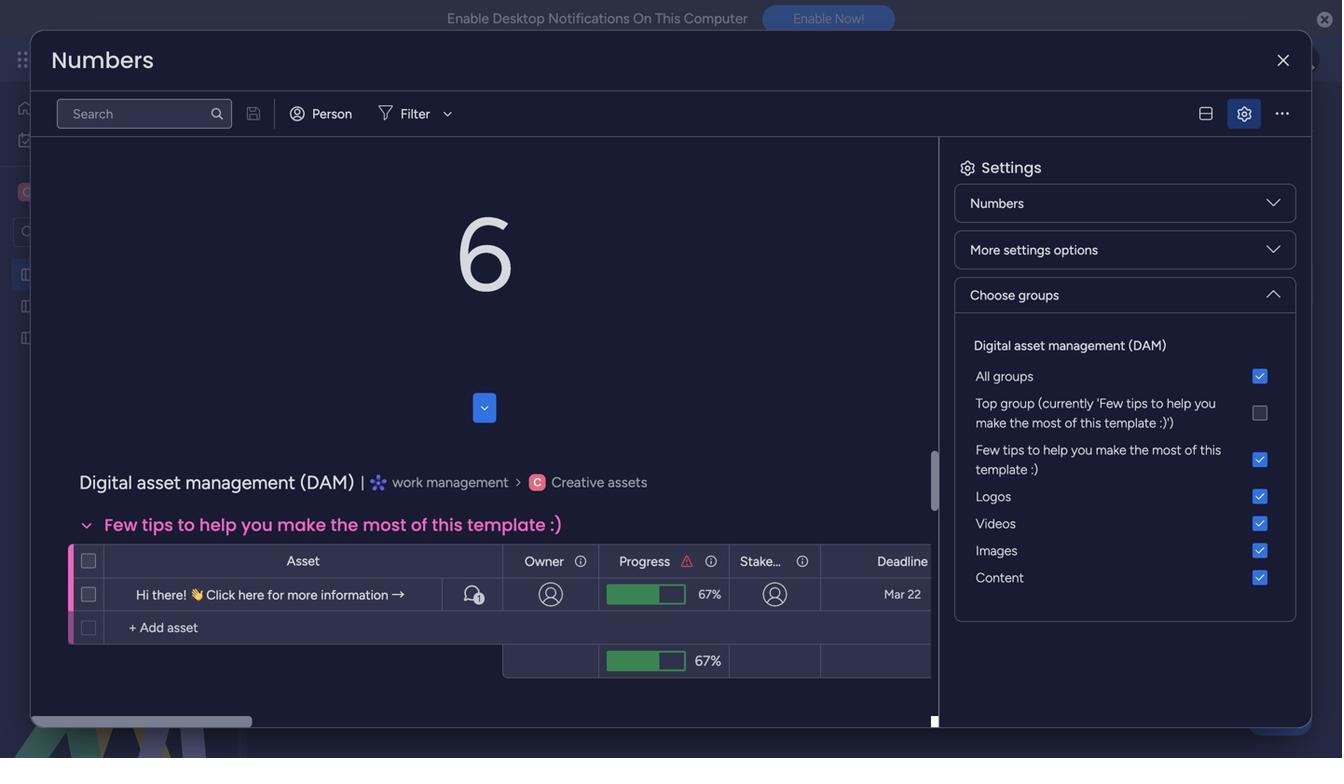 Task type: describe. For each thing, give the bounding box(es) containing it.
of for 'few tips to help you make the most of this template :)' field
[[411, 513, 428, 537]]

videos
[[976, 516, 1017, 532]]

Digital asset management (DAM) field
[[284, 98, 655, 130]]

1 vertical spatial workspace image
[[529, 474, 546, 491]]

filter button
[[371, 99, 459, 129]]

digital asset management (dam) for |
[[79, 471, 355, 494]]

:)')
[[1160, 415, 1175, 431]]

management inside field
[[427, 98, 579, 129]]

the for 'few tips to help you make the most of this template :)' field
[[331, 513, 359, 537]]

3 public board image from the top
[[20, 329, 37, 347]]

monday work management
[[83, 49, 290, 70]]

digital asset management (dam) element containing all groups
[[971, 363, 1281, 390]]

logos option
[[971, 483, 1281, 510]]

1 public board image from the top
[[20, 266, 37, 284]]

notifications
[[549, 10, 630, 27]]

digital inside field
[[288, 98, 357, 129]]

there!
[[152, 587, 187, 603]]

search image
[[210, 106, 225, 121]]

enable for enable desktop notifications on this computer
[[447, 10, 489, 27]]

top
[[976, 395, 998, 411]]

column information image
[[796, 554, 810, 569]]

you for few tips to help you make the most of this template :) option
[[1072, 442, 1093, 458]]

Few tips to help you make the most of this template :) field
[[100, 513, 568, 538]]

work management
[[393, 474, 509, 491]]

67 %
[[699, 587, 722, 602]]

help inside top group (currently 'few tips to help you make the most of this template :)')
[[1167, 395, 1192, 411]]

my
[[43, 132, 61, 148]]

tips inside top group (currently 'few tips to help you make the most of this template :)')
[[1127, 395, 1149, 411]]

1 inside invite / 1 button
[[1264, 104, 1269, 120]]

choose
[[971, 287, 1016, 303]]

there's a configuration issue.
select which status columns will affect the progress calculation image
[[680, 554, 695, 569]]

template for 'few tips to help you make the most of this template :)' field
[[468, 513, 546, 537]]

1 inside 1 button
[[478, 593, 481, 604]]

creative
[[552, 474, 605, 491]]

asset
[[287, 553, 320, 569]]

Owner field
[[520, 551, 569, 572]]

deadline
[[878, 554, 929, 569]]

to for few tips to help you make the most of this template :) option
[[1028, 442, 1041, 458]]

Deadline field
[[873, 551, 933, 572]]

to inside top group (currently 'few tips to help you make the most of this template :)')
[[1152, 395, 1164, 411]]

digital asset management (dam) inside field
[[288, 98, 655, 129]]

few for 'few tips to help you make the most of this template :)' field
[[104, 513, 138, 537]]

2 public board image from the top
[[20, 298, 37, 315]]

to for 'few tips to help you make the most of this template :)' field
[[178, 513, 195, 537]]

→
[[392, 587, 405, 603]]

Progress field
[[615, 551, 675, 572]]

(currently
[[1039, 395, 1094, 411]]

all groups
[[976, 368, 1034, 384]]

hi there!   👋  click here for more information  →
[[136, 587, 405, 603]]

Filter dashboard by text search field
[[57, 99, 232, 129]]

invite / 1 button
[[1185, 97, 1278, 127]]

choose groups
[[971, 287, 1060, 303]]

digital asset management (dam) element containing top group (currently 'few tips to help you make the most of this template :)')
[[971, 390, 1281, 436]]

67
[[699, 587, 712, 602]]

template for few tips to help you make the most of this template :) option
[[976, 462, 1028, 478]]

hi
[[136, 587, 149, 603]]

assets
[[608, 474, 648, 491]]

content
[[976, 570, 1025, 586]]

c button
[[13, 176, 182, 208]]

most inside top group (currently 'few tips to help you make the most of this template :)')
[[1033, 415, 1062, 431]]

work for my
[[64, 132, 92, 148]]

c inside button
[[22, 184, 32, 200]]

my work link
[[11, 125, 227, 155]]

for
[[268, 587, 284, 603]]

few tips to help you make the most of this template :) for few tips to help you make the most of this template :) option
[[976, 442, 1222, 478]]

information
[[321, 587, 389, 603]]

enable desktop notifications on this computer
[[447, 10, 748, 27]]

images
[[976, 543, 1018, 559]]

tips for 'few tips to help you make the most of this template :)' field
[[142, 513, 173, 537]]

asset inside field
[[363, 98, 421, 129]]

person
[[312, 106, 352, 122]]

videos option
[[971, 510, 1281, 537]]

you for 'few tips to help you make the most of this template :)' field
[[241, 513, 273, 537]]

this
[[656, 10, 681, 27]]

2 column information image from the left
[[704, 554, 719, 569]]

this inside top group (currently 'few tips to help you make the most of this template :)')
[[1081, 415, 1102, 431]]

settings
[[1004, 242, 1051, 258]]

john smith image
[[1291, 45, 1321, 75]]

lottie animation element
[[0, 570, 238, 758]]

make inside top group (currently 'few tips to help you make the most of this template :)')
[[976, 415, 1007, 431]]

6
[[456, 193, 514, 316]]

settings
[[982, 157, 1042, 178]]

person button
[[283, 99, 364, 129]]

of inside top group (currently 'few tips to help you make the most of this template :)')
[[1065, 415, 1078, 431]]

(dam) for |
[[300, 471, 355, 494]]

home link
[[11, 93, 227, 123]]

desktop
[[493, 10, 545, 27]]

management inside heading
[[1049, 338, 1126, 353]]

few tips to help you make the most of this template :) for 'few tips to help you make the most of this template :)' field
[[104, 513, 563, 537]]

1 horizontal spatial c
[[534, 475, 542, 489]]

few tips to help you make the most of this template :) option
[[971, 436, 1281, 483]]

of for few tips to help you make the most of this template :) option
[[1186, 442, 1198, 458]]

:) for 'few tips to help you make the most of this template :)' field
[[551, 513, 563, 537]]

dapulse dropdown down arrow image for digital asset management (dam)
[[1267, 280, 1281, 301]]

Stakehoders field
[[736, 551, 814, 572]]

progress
[[620, 554, 671, 569]]

digital asset management (dam) heading
[[975, 336, 1167, 355]]

enable now! button
[[763, 5, 896, 33]]

owner
[[525, 554, 564, 569]]

|
[[361, 474, 365, 491]]

%
[[712, 587, 722, 602]]

dapulse x slim image
[[1279, 54, 1290, 67]]



Task type: locate. For each thing, give the bounding box(es) containing it.
2 horizontal spatial digital
[[975, 338, 1012, 353]]

digital asset management (dam) inside 'group'
[[975, 338, 1167, 353]]

the inside top group (currently 'few tips to help you make the most of this template :)')
[[1010, 415, 1030, 431]]

the up information
[[331, 513, 359, 537]]

groups for choose groups
[[1019, 287, 1060, 303]]

:) for few tips to help you make the most of this template :) option
[[1031, 462, 1039, 478]]

few inside field
[[104, 513, 138, 537]]

1 digital asset management (dam) element from the top
[[971, 363, 1281, 390]]

top group (currently 'few tips to help you make the most of this template :)')
[[976, 395, 1217, 431]]

column information image
[[574, 554, 588, 569], [704, 554, 719, 569]]

this inside field
[[432, 513, 463, 537]]

digital asset management (dam) for all groups
[[975, 338, 1167, 353]]

1 right →
[[478, 593, 481, 604]]

2 horizontal spatial tips
[[1127, 395, 1149, 411]]

template inside option
[[976, 462, 1028, 478]]

0 vertical spatial digital
[[288, 98, 357, 129]]

0 vertical spatial few
[[976, 442, 1000, 458]]

2 vertical spatial template
[[468, 513, 546, 537]]

most
[[1033, 415, 1062, 431], [1153, 442, 1182, 458], [363, 513, 407, 537]]

(dam) inside heading
[[1129, 338, 1167, 353]]

1 horizontal spatial numbers
[[971, 195, 1025, 211]]

0 horizontal spatial c
[[22, 184, 32, 200]]

the down group
[[1010, 415, 1030, 431]]

click
[[206, 587, 235, 603]]

/
[[1256, 104, 1261, 120]]

more dots image
[[1277, 107, 1290, 121]]

1 horizontal spatial few
[[976, 442, 1000, 458]]

1 horizontal spatial (dam)
[[585, 98, 655, 129]]

work
[[151, 49, 184, 70], [64, 132, 92, 148], [393, 474, 423, 491]]

2 horizontal spatial of
[[1186, 442, 1198, 458]]

Numbers field
[[47, 45, 159, 76]]

3 dapulse dropdown down arrow image from the top
[[1267, 280, 1281, 301]]

content option
[[971, 564, 1281, 591]]

0 vertical spatial numbers
[[51, 45, 154, 76]]

1 horizontal spatial 1
[[1264, 104, 1269, 120]]

enable inside button
[[794, 11, 832, 26]]

select product image
[[17, 50, 35, 69]]

most for few tips to help you make the most of this template :) option
[[1153, 442, 1182, 458]]

more
[[288, 587, 318, 603]]

2 digital asset management (dam) element from the top
[[971, 390, 1281, 436]]

digital for all groups
[[975, 338, 1012, 353]]

make for few tips to help you make the most of this template :) option
[[1096, 442, 1127, 458]]

2 vertical spatial asset
[[137, 471, 181, 494]]

most inside option
[[1153, 442, 1182, 458]]

here
[[238, 587, 264, 603]]

dapulse dropdown down arrow image for more settings options
[[1267, 196, 1281, 217]]

1 horizontal spatial digital
[[288, 98, 357, 129]]

2 vertical spatial the
[[331, 513, 359, 537]]

few tips to help you make the most of this template :) up logos option
[[976, 442, 1222, 478]]

few tips to help you make the most of this template :) up asset
[[104, 513, 563, 537]]

make down top at the right bottom of the page
[[976, 415, 1007, 431]]

2 horizontal spatial to
[[1152, 395, 1164, 411]]

few down top at the right bottom of the page
[[976, 442, 1000, 458]]

the inside few tips to help you make the most of this template :)
[[1130, 442, 1150, 458]]

home option
[[11, 93, 227, 123]]

1 vertical spatial 1
[[478, 593, 481, 604]]

0 vertical spatial to
[[1152, 395, 1164, 411]]

'few
[[1098, 395, 1124, 411]]

2 vertical spatial digital
[[79, 471, 132, 494]]

no
[[511, 275, 529, 291]]

digital inside heading
[[975, 338, 1012, 353]]

few for few tips to help you make the most of this template :) option
[[976, 442, 1000, 458]]

more
[[971, 242, 1001, 258]]

make
[[976, 415, 1007, 431], [1096, 442, 1127, 458], [278, 513, 326, 537]]

work right |
[[393, 474, 423, 491]]

most inside field
[[363, 513, 407, 537]]

logos
[[976, 489, 1012, 505]]

2 horizontal spatial template
[[1105, 415, 1157, 431]]

asset
[[363, 98, 421, 129], [1015, 338, 1046, 353], [137, 471, 181, 494]]

1 vertical spatial this
[[1201, 442, 1222, 458]]

0 horizontal spatial digital
[[79, 471, 132, 494]]

0 vertical spatial :)
[[1031, 462, 1039, 478]]

1 vertical spatial :)
[[551, 513, 563, 537]]

0 horizontal spatial help
[[199, 513, 237, 537]]

make inside field
[[278, 513, 326, 537]]

work inside option
[[64, 132, 92, 148]]

now!
[[836, 11, 865, 26]]

0 horizontal spatial few tips to help you make the most of this template :)
[[104, 513, 563, 537]]

groups up group
[[994, 368, 1034, 384]]

1 digital asset management (dam) group from the top
[[971, 336, 1281, 591]]

template up owner field
[[468, 513, 546, 537]]

1 vertical spatial most
[[1153, 442, 1182, 458]]

1 vertical spatial template
[[976, 462, 1028, 478]]

2 horizontal spatial this
[[1201, 442, 1222, 458]]

2 vertical spatial make
[[278, 513, 326, 537]]

1 vertical spatial make
[[1096, 442, 1127, 458]]

0 vertical spatial dapulse dropdown down arrow image
[[1267, 196, 1281, 217]]

1 vertical spatial (dam)
[[1129, 338, 1167, 353]]

invite
[[1220, 104, 1252, 120]]

digital for |
[[79, 471, 132, 494]]

arrow down image
[[437, 103, 459, 125]]

:) up owner field
[[551, 513, 563, 537]]

tips inside option
[[1004, 442, 1025, 458]]

tips for few tips to help you make the most of this template :) option
[[1004, 442, 1025, 458]]

0 vertical spatial most
[[1033, 415, 1062, 431]]

the for few tips to help you make the most of this template :) option
[[1130, 442, 1150, 458]]

1 vertical spatial dapulse dropdown down arrow image
[[1267, 242, 1281, 263]]

this for few tips to help you make the most of this template :) option
[[1201, 442, 1222, 458]]

(dam) inside field
[[585, 98, 655, 129]]

2 horizontal spatial make
[[1096, 442, 1127, 458]]

67%
[[695, 653, 722, 669]]

0 vertical spatial the
[[1010, 415, 1030, 431]]

0 horizontal spatial of
[[411, 513, 428, 537]]

groups for all groups
[[994, 368, 1034, 384]]

1 vertical spatial few
[[104, 513, 138, 537]]

2 enable from the left
[[794, 11, 832, 26]]

1 vertical spatial digital asset management (dam)
[[975, 338, 1167, 353]]

(dam)
[[585, 98, 655, 129], [1129, 338, 1167, 353], [300, 471, 355, 494]]

mar 22
[[885, 587, 922, 602]]

tips down group
[[1004, 442, 1025, 458]]

help
[[1264, 711, 1297, 730]]

you inside option
[[1072, 442, 1093, 458]]

1 dapulse dropdown down arrow image from the top
[[1267, 196, 1281, 217]]

stakehoders
[[741, 554, 814, 569]]

this inside option
[[1201, 442, 1222, 458]]

1 horizontal spatial few tips to help you make the most of this template :)
[[976, 442, 1222, 478]]

no value
[[511, 275, 565, 291]]

None search field
[[57, 99, 232, 129]]

0 vertical spatial c
[[22, 184, 32, 200]]

home
[[41, 100, 77, 116]]

1 vertical spatial numbers
[[971, 195, 1025, 211]]

:)
[[1031, 462, 1039, 478], [551, 513, 563, 537]]

enable left now!
[[794, 11, 832, 26]]

1 vertical spatial c
[[534, 475, 542, 489]]

filter
[[401, 106, 430, 122]]

creative assets
[[552, 474, 648, 491]]

enable left desktop
[[447, 10, 489, 27]]

1 vertical spatial asset
[[1015, 338, 1046, 353]]

1 horizontal spatial you
[[1072, 442, 1093, 458]]

0 vertical spatial public board image
[[20, 266, 37, 284]]

of inside option
[[1186, 442, 1198, 458]]

0 horizontal spatial most
[[363, 513, 407, 537]]

few tips to help you make the most of this template :) inside option
[[976, 442, 1222, 478]]

tips inside field
[[142, 513, 173, 537]]

22
[[908, 587, 922, 602]]

help
[[1167, 395, 1192, 411], [1044, 442, 1069, 458], [199, 513, 237, 537]]

2 digital asset management (dam) group from the top
[[971, 436, 1281, 591]]

of down work management
[[411, 513, 428, 537]]

the inside 'few tips to help you make the most of this template :)' field
[[331, 513, 359, 537]]

asset for |
[[137, 471, 181, 494]]

lottie animation image
[[0, 570, 238, 758]]

0 vertical spatial help
[[1167, 395, 1192, 411]]

1 horizontal spatial most
[[1033, 415, 1062, 431]]

digital asset management (dam) element
[[971, 363, 1281, 390], [971, 390, 1281, 436]]

1 vertical spatial to
[[1028, 442, 1041, 458]]

digital asset management (dam) group
[[971, 336, 1281, 591], [971, 436, 1281, 591]]

you inside field
[[241, 513, 273, 537]]

this
[[1081, 415, 1102, 431], [1201, 442, 1222, 458], [432, 513, 463, 537]]

template up logos
[[976, 462, 1028, 478]]

few inside few tips to help you make the most of this template :)
[[976, 442, 1000, 458]]

numbers down settings
[[971, 195, 1025, 211]]

digital asset management (dam) group containing few tips to help you make the most of this template :)
[[971, 436, 1281, 591]]

2 horizontal spatial asset
[[1015, 338, 1046, 353]]

groups down more settings options
[[1019, 287, 1060, 303]]

1 vertical spatial groups
[[994, 368, 1034, 384]]

2 vertical spatial (dam)
[[300, 471, 355, 494]]

2 horizontal spatial you
[[1195, 395, 1217, 411]]

column information image right owner field
[[574, 554, 588, 569]]

few up hi
[[104, 513, 138, 537]]

template inside field
[[468, 513, 546, 537]]

+ Add asset text field
[[114, 617, 494, 639]]

tips right 'few
[[1127, 395, 1149, 411]]

0 vertical spatial make
[[976, 415, 1007, 431]]

0 horizontal spatial column information image
[[574, 554, 588, 569]]

👋
[[190, 587, 203, 603]]

of down the (currently on the right bottom of page
[[1065, 415, 1078, 431]]

help inside field
[[199, 513, 237, 537]]

make inside option
[[1096, 442, 1127, 458]]

enable now!
[[794, 11, 865, 26]]

0 horizontal spatial the
[[331, 513, 359, 537]]

0 vertical spatial tips
[[1127, 395, 1149, 411]]

option
[[0, 258, 238, 262]]

1 horizontal spatial template
[[976, 462, 1028, 478]]

make down top group (currently 'few tips to help you make the most of this template :)')
[[1096, 442, 1127, 458]]

template inside top group (currently 'few tips to help you make the most of this template :)')
[[1105, 415, 1157, 431]]

0 vertical spatial (dam)
[[585, 98, 655, 129]]

1 vertical spatial digital
[[975, 338, 1012, 353]]

0 vertical spatial work
[[151, 49, 184, 70]]

0 vertical spatial you
[[1195, 395, 1217, 411]]

this for 'few tips to help you make the most of this template :)' field
[[432, 513, 463, 537]]

few
[[976, 442, 1000, 458], [104, 513, 138, 537]]

1 vertical spatial of
[[1186, 442, 1198, 458]]

enable
[[447, 10, 489, 27], [794, 11, 832, 26]]

0 vertical spatial this
[[1081, 415, 1102, 431]]

:) down group
[[1031, 462, 1039, 478]]

computer
[[684, 10, 748, 27]]

help down the (currently on the right bottom of page
[[1044, 442, 1069, 458]]

1 horizontal spatial the
[[1010, 415, 1030, 431]]

my work
[[43, 132, 92, 148]]

0 vertical spatial template
[[1105, 415, 1157, 431]]

most down :)')
[[1153, 442, 1182, 458]]

0 horizontal spatial 1
[[478, 593, 481, 604]]

2 vertical spatial work
[[393, 474, 423, 491]]

more settings options
[[971, 242, 1099, 258]]

0 horizontal spatial enable
[[447, 10, 489, 27]]

the up logos option
[[1130, 442, 1150, 458]]

numbers
[[51, 45, 154, 76], [971, 195, 1025, 211]]

the
[[1010, 415, 1030, 431], [1130, 442, 1150, 458], [331, 513, 359, 537]]

2 vertical spatial tips
[[142, 513, 173, 537]]

images option
[[971, 537, 1281, 564]]

0 vertical spatial workspace image
[[18, 182, 36, 202]]

1
[[1264, 104, 1269, 120], [478, 593, 481, 604]]

0 vertical spatial asset
[[363, 98, 421, 129]]

most down |
[[363, 513, 407, 537]]

of inside field
[[411, 513, 428, 537]]

0 horizontal spatial few
[[104, 513, 138, 537]]

few tips to help you make the most of this template :) inside field
[[104, 513, 563, 537]]

asset inside heading
[[1015, 338, 1046, 353]]

1 right /
[[1264, 104, 1269, 120]]

0 horizontal spatial to
[[178, 513, 195, 537]]

v2 split view image
[[1200, 107, 1213, 121]]

you inside top group (currently 'few tips to help you make the most of this template :)')
[[1195, 395, 1217, 411]]

all
[[976, 368, 991, 384]]

groups inside digital asset management (dam) 'group'
[[994, 368, 1034, 384]]

c
[[22, 184, 32, 200], [534, 475, 542, 489]]

tips up there!
[[142, 513, 173, 537]]

1 vertical spatial you
[[1072, 442, 1093, 458]]

digital asset management (dam)
[[288, 98, 655, 129], [975, 338, 1167, 353], [79, 471, 355, 494]]

1 horizontal spatial help
[[1044, 442, 1069, 458]]

(dam) for all groups
[[1129, 338, 1167, 353]]

work right my
[[64, 132, 92, 148]]

my work option
[[11, 125, 227, 155]]

numbers up home link
[[51, 45, 154, 76]]

1 horizontal spatial of
[[1065, 415, 1078, 431]]

on
[[633, 10, 652, 27]]

to up 👋
[[178, 513, 195, 537]]

0 vertical spatial groups
[[1019, 287, 1060, 303]]

0 horizontal spatial this
[[432, 513, 463, 537]]

1 horizontal spatial column information image
[[704, 554, 719, 569]]

2 vertical spatial help
[[199, 513, 237, 537]]

0 vertical spatial of
[[1065, 415, 1078, 431]]

list box
[[0, 255, 238, 606]]

2 vertical spatial public board image
[[20, 329, 37, 347]]

work right monday
[[151, 49, 184, 70]]

enable for enable now!
[[794, 11, 832, 26]]

2 dapulse dropdown down arrow image from the top
[[1267, 242, 1281, 263]]

to inside field
[[178, 513, 195, 537]]

column information image right there's a configuration issue.
select which status columns will affect the progress calculation icon
[[704, 554, 719, 569]]

2 vertical spatial this
[[432, 513, 463, 537]]

help inside option
[[1044, 442, 1069, 458]]

0 horizontal spatial workspace image
[[18, 182, 36, 202]]

0 horizontal spatial numbers
[[51, 45, 154, 76]]

to inside few tips to help you make the most of this template :)
[[1028, 442, 1041, 458]]

help button
[[1248, 705, 1313, 736]]

workspace image
[[18, 182, 36, 202], [529, 474, 546, 491]]

options
[[1055, 242, 1099, 258]]

make for 'few tips to help you make the most of this template :)' field
[[278, 513, 326, 537]]

groups
[[1019, 287, 1060, 303], [994, 368, 1034, 384]]

of up logos option
[[1186, 442, 1198, 458]]

1 horizontal spatial make
[[976, 415, 1007, 431]]

template down 'few
[[1105, 415, 1157, 431]]

:) inside option
[[1031, 462, 1039, 478]]

digital asset management (dam) group containing digital asset management (dam)
[[971, 336, 1281, 591]]

to up :)')
[[1152, 395, 1164, 411]]

work for monday
[[151, 49, 184, 70]]

you
[[1195, 395, 1217, 411], [1072, 442, 1093, 458], [241, 513, 273, 537]]

1 enable from the left
[[447, 10, 489, 27]]

value
[[532, 275, 565, 291]]

help for few tips to help you make the most of this template :) option
[[1044, 442, 1069, 458]]

1 column information image from the left
[[574, 554, 588, 569]]

1 button
[[442, 578, 503, 611]]

2 horizontal spatial work
[[393, 474, 423, 491]]

invite / 1
[[1220, 104, 1269, 120]]

2 vertical spatial to
[[178, 513, 195, 537]]

to
[[1152, 395, 1164, 411], [1028, 442, 1041, 458], [178, 513, 195, 537]]

to down group
[[1028, 442, 1041, 458]]

workspace image inside c button
[[18, 182, 36, 202]]

angle down image
[[481, 401, 489, 414]]

1 horizontal spatial work
[[151, 49, 184, 70]]

few tips to help you make the most of this template :)
[[976, 442, 1222, 478], [104, 513, 563, 537]]

dapulse dropdown down arrow image
[[1267, 196, 1281, 217], [1267, 242, 1281, 263], [1267, 280, 1281, 301]]

None field
[[100, 711, 159, 735]]

digital
[[288, 98, 357, 129], [975, 338, 1012, 353], [79, 471, 132, 494]]

tips
[[1127, 395, 1149, 411], [1004, 442, 1025, 458], [142, 513, 173, 537]]

template
[[1105, 415, 1157, 431], [976, 462, 1028, 478], [468, 513, 546, 537]]

0 horizontal spatial :)
[[551, 513, 563, 537]]

2 vertical spatial dapulse dropdown down arrow image
[[1267, 280, 1281, 301]]

0 horizontal spatial tips
[[142, 513, 173, 537]]

of
[[1065, 415, 1078, 431], [1186, 442, 1198, 458], [411, 513, 428, 537]]

mar
[[885, 587, 905, 602]]

most for 'few tips to help you make the most of this template :)' field
[[363, 513, 407, 537]]

asset for all groups
[[1015, 338, 1046, 353]]

monday
[[83, 49, 147, 70]]

2 horizontal spatial most
[[1153, 442, 1182, 458]]

help up :)')
[[1167, 395, 1192, 411]]

help up click
[[199, 513, 237, 537]]

help for 'few tips to help you make the most of this template :)' field
[[199, 513, 237, 537]]

public board image
[[20, 266, 37, 284], [20, 298, 37, 315], [20, 329, 37, 347]]

:) inside field
[[551, 513, 563, 537]]

make up asset
[[278, 513, 326, 537]]

0 horizontal spatial template
[[468, 513, 546, 537]]

2 horizontal spatial the
[[1130, 442, 1150, 458]]

group
[[1001, 395, 1035, 411]]

most down the (currently on the right bottom of page
[[1033, 415, 1062, 431]]

dapulse close image
[[1318, 11, 1334, 30]]



Task type: vqa. For each thing, say whether or not it's contained in the screenshot.
All Groups
yes



